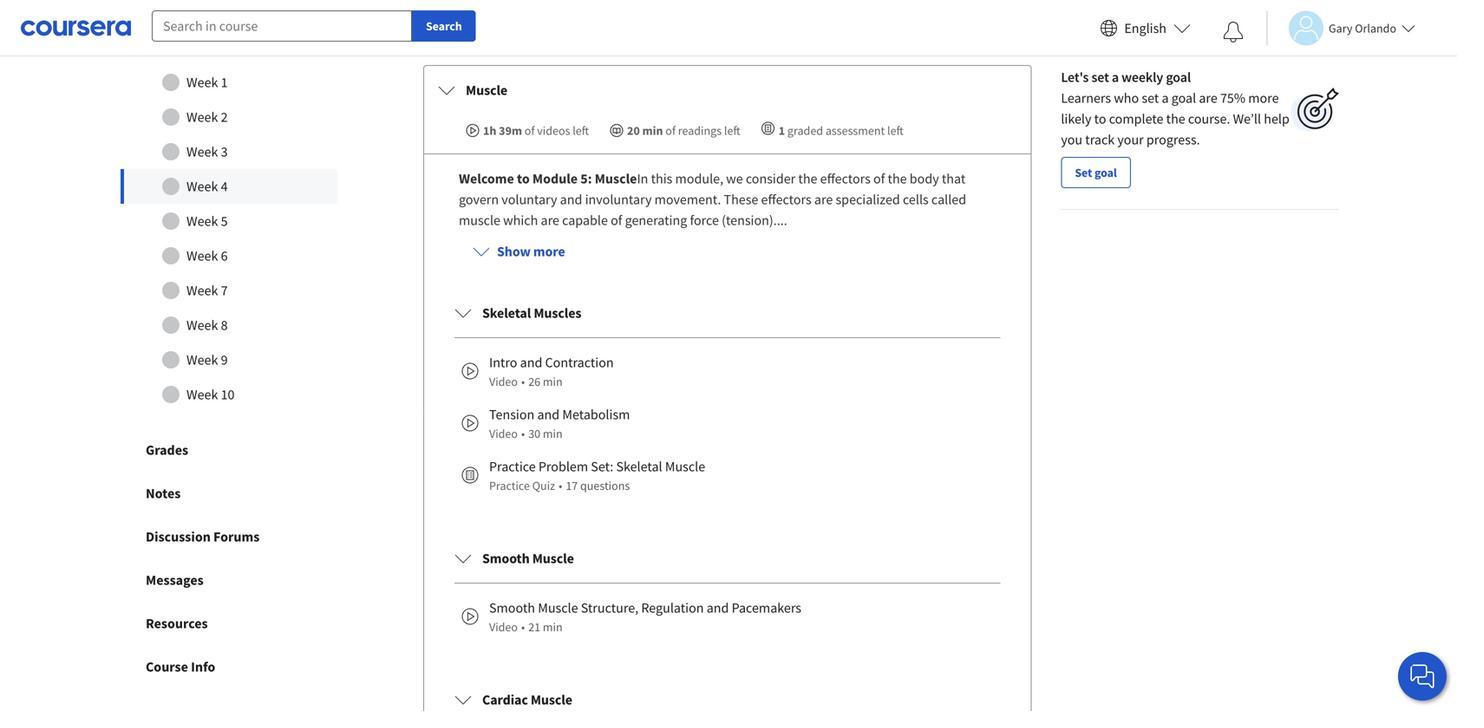 Task type: vqa. For each thing, say whether or not it's contained in the screenshot.
Set:
yes



Task type: locate. For each thing, give the bounding box(es) containing it.
1 vertical spatial skeletal
[[617, 458, 663, 476]]

in
[[637, 170, 649, 188]]

week 8
[[187, 317, 228, 334]]

1 vertical spatial are
[[815, 191, 833, 208]]

muscles
[[534, 305, 582, 322]]

1 horizontal spatial the
[[888, 170, 907, 188]]

smooth inside dropdown button
[[482, 550, 530, 568]]

1 horizontal spatial more
[[1249, 89, 1280, 107]]

0 vertical spatial 1
[[221, 74, 228, 91]]

8 week from the top
[[187, 317, 218, 334]]

let's set a weekly goal
[[1062, 69, 1192, 86]]

weekly
[[1122, 69, 1164, 86]]

3 video from the top
[[489, 620, 518, 635]]

0 vertical spatial effectors
[[821, 170, 871, 188]]

video inside intro and contraction video • 26 min
[[489, 374, 518, 390]]

smooth for smooth muscle structure, regulation and pacemakers video • 21 min
[[489, 600, 535, 617]]

more right show
[[534, 243, 565, 260]]

track
[[1086, 131, 1115, 148]]

muscle inside smooth muscle structure, regulation and pacemakers video • 21 min
[[538, 600, 578, 617]]

1 graded assessment left
[[779, 123, 904, 138]]

smooth for smooth muscle
[[482, 550, 530, 568]]

0 horizontal spatial to
[[517, 170, 530, 188]]

to up track
[[1095, 110, 1107, 128]]

goal right set
[[1095, 165, 1118, 181]]

to up voluntary
[[517, 170, 530, 188]]

week left 9
[[187, 352, 218, 369]]

1 vertical spatial more
[[534, 243, 565, 260]]

1 up '2'
[[221, 74, 228, 91]]

1 vertical spatial practice
[[489, 478, 530, 494]]

a up who
[[1112, 69, 1119, 86]]

0 vertical spatial video
[[489, 374, 518, 390]]

goal for weekly
[[1167, 69, 1192, 86]]

1 left from the left
[[573, 123, 589, 138]]

0 horizontal spatial skeletal
[[482, 305, 531, 322]]

week
[[187, 74, 218, 91], [187, 109, 218, 126], [187, 143, 218, 161], [187, 178, 218, 195], [187, 213, 218, 230], [187, 247, 218, 265], [187, 282, 218, 299], [187, 317, 218, 334], [187, 352, 218, 369], [187, 386, 218, 404]]

2 vertical spatial video
[[489, 620, 518, 635]]

set inside learners who set a goal are 75% more likely to complete the course. we'll help you track your progress.
[[1142, 89, 1160, 107]]

9 week from the top
[[187, 352, 218, 369]]

discussion
[[146, 529, 211, 546]]

10 week from the top
[[187, 386, 218, 404]]

week left 4
[[187, 178, 218, 195]]

1 horizontal spatial left
[[724, 123, 741, 138]]

0 horizontal spatial more
[[534, 243, 565, 260]]

• inside tension and metabolism video • 30 min
[[522, 426, 525, 442]]

course
[[146, 659, 188, 676]]

course info link
[[104, 646, 354, 689]]

left right readings
[[724, 123, 741, 138]]

• left 26
[[522, 374, 525, 390]]

1 vertical spatial smooth
[[489, 600, 535, 617]]

course.
[[1189, 110, 1231, 128]]

0 horizontal spatial 1
[[221, 74, 228, 91]]

week for week 5
[[187, 213, 218, 230]]

graded
[[788, 123, 824, 138]]

week left 8 on the top of page
[[187, 317, 218, 334]]

smooth
[[482, 550, 530, 568], [489, 600, 535, 617]]

week inside "link"
[[187, 109, 218, 126]]

6 week from the top
[[187, 247, 218, 265]]

of down involuntary
[[611, 212, 623, 229]]

of left readings
[[666, 123, 676, 138]]

generating
[[625, 212, 688, 229]]

skeletal right set:
[[617, 458, 663, 476]]

week left 5 on the top of the page
[[187, 213, 218, 230]]

the right the consider
[[799, 170, 818, 188]]

0 vertical spatial goal
[[1167, 69, 1192, 86]]

4
[[221, 178, 228, 195]]

0 horizontal spatial set
[[1092, 69, 1110, 86]]

0 vertical spatial practice
[[489, 458, 536, 476]]

left right the videos
[[573, 123, 589, 138]]

video
[[489, 374, 518, 390], [489, 426, 518, 442], [489, 620, 518, 635]]

1 vertical spatial effectors
[[762, 191, 812, 208]]

1 vertical spatial a
[[1162, 89, 1169, 107]]

0 vertical spatial smooth
[[482, 550, 530, 568]]

grades link
[[104, 429, 354, 472]]

1 horizontal spatial are
[[815, 191, 833, 208]]

are
[[1200, 89, 1218, 107], [815, 191, 833, 208], [541, 212, 560, 229]]

1 practice from the top
[[489, 458, 536, 476]]

26
[[529, 374, 541, 390]]

week for week 7
[[187, 282, 218, 299]]

goal inside learners who set a goal are 75% more likely to complete the course. we'll help you track your progress.
[[1172, 89, 1197, 107]]

practice up quiz
[[489, 458, 536, 476]]

7 week from the top
[[187, 282, 218, 299]]

2 horizontal spatial the
[[1167, 110, 1186, 128]]

2 week from the top
[[187, 109, 218, 126]]

2 horizontal spatial are
[[1200, 89, 1218, 107]]

muscle inside practice problem set: skeletal muscle practice quiz • 17 questions
[[665, 458, 706, 476]]

20
[[627, 123, 640, 138]]

1 vertical spatial set
[[1142, 89, 1160, 107]]

more
[[1249, 89, 1280, 107], [534, 243, 565, 260]]

• left 30
[[522, 426, 525, 442]]

effectors down the consider
[[762, 191, 812, 208]]

0 horizontal spatial a
[[1112, 69, 1119, 86]]

left right 'assessment' at right
[[888, 123, 904, 138]]

show notifications image
[[1224, 22, 1244, 43]]

notes link
[[104, 472, 354, 516]]

video down intro
[[489, 374, 518, 390]]

effectors up specialized
[[821, 170, 871, 188]]

0 vertical spatial are
[[1200, 89, 1218, 107]]

min inside tension and metabolism video • 30 min
[[543, 426, 563, 442]]

video down "tension"
[[489, 426, 518, 442]]

set goal button
[[1062, 157, 1131, 188]]

2 video from the top
[[489, 426, 518, 442]]

discussion forums link
[[104, 516, 354, 559]]

8
[[221, 317, 228, 334]]

are inside learners who set a goal are 75% more likely to complete the course. we'll help you track your progress.
[[1200, 89, 1218, 107]]

help
[[1265, 110, 1290, 128]]

1 horizontal spatial to
[[1095, 110, 1107, 128]]

week 6 link
[[121, 239, 338, 273]]

4 week from the top
[[187, 178, 218, 195]]

welcome
[[459, 170, 514, 188]]

consider
[[746, 170, 796, 188]]

week left '2'
[[187, 109, 218, 126]]

the up progress.
[[1167, 110, 1186, 128]]

muscle
[[466, 82, 508, 99], [595, 170, 637, 188], [665, 458, 706, 476], [533, 550, 574, 568], [538, 600, 578, 617], [531, 692, 573, 709]]

0 horizontal spatial left
[[573, 123, 589, 138]]

this
[[651, 170, 673, 188]]

min right 21
[[543, 620, 563, 635]]

of up specialized
[[874, 170, 885, 188]]

week 6
[[187, 247, 228, 265]]

muscle
[[459, 212, 501, 229]]

1 left the graded
[[779, 123, 785, 138]]

effectors
[[821, 170, 871, 188], [762, 191, 812, 208]]

week left 7
[[187, 282, 218, 299]]

are up course.
[[1200, 89, 1218, 107]]

gary
[[1329, 20, 1353, 36]]

0 vertical spatial set
[[1092, 69, 1110, 86]]

1 video from the top
[[489, 374, 518, 390]]

1 horizontal spatial 1
[[779, 123, 785, 138]]

and right regulation
[[707, 600, 729, 617]]

and up 30
[[538, 406, 560, 424]]

the inside learners who set a goal are 75% more likely to complete the course. we'll help you track your progress.
[[1167, 110, 1186, 128]]

Search in course text field
[[152, 10, 412, 42]]

english button
[[1094, 0, 1198, 56]]

resources link
[[104, 602, 354, 646]]

practice
[[489, 458, 536, 476], [489, 478, 530, 494]]

you
[[1062, 131, 1083, 148]]

3 week from the top
[[187, 143, 218, 161]]

we
[[727, 170, 743, 188]]

0 horizontal spatial are
[[541, 212, 560, 229]]

0 vertical spatial a
[[1112, 69, 1119, 86]]

are down voluntary
[[541, 212, 560, 229]]

goal up course.
[[1172, 89, 1197, 107]]

2 left from the left
[[724, 123, 741, 138]]

2 vertical spatial goal
[[1095, 165, 1118, 181]]

1 vertical spatial video
[[489, 426, 518, 442]]

complete
[[1110, 110, 1164, 128]]

0 vertical spatial skeletal
[[482, 305, 531, 322]]

module
[[533, 170, 578, 188]]

6
[[221, 247, 228, 265]]

• left 17
[[559, 478, 563, 494]]

english
[[1125, 20, 1167, 37]]

week left 10
[[187, 386, 218, 404]]

10
[[221, 386, 235, 404]]

regulation
[[642, 600, 704, 617]]

smooth inside smooth muscle structure, regulation and pacemakers video • 21 min
[[489, 600, 535, 617]]

1 horizontal spatial effectors
[[821, 170, 871, 188]]

the left body
[[888, 170, 907, 188]]

and up the capable
[[560, 191, 583, 208]]

5 week from the top
[[187, 213, 218, 230]]

learners
[[1062, 89, 1112, 107]]

grades
[[146, 442, 188, 459]]

of right 39m
[[525, 123, 535, 138]]

week for week 2
[[187, 109, 218, 126]]

•
[[522, 374, 525, 390], [522, 426, 525, 442], [559, 478, 563, 494], [522, 620, 525, 635]]

metabolism
[[563, 406, 630, 424]]

1 horizontal spatial set
[[1142, 89, 1160, 107]]

practice left quiz
[[489, 478, 530, 494]]

a down "weekly" on the right of page
[[1162, 89, 1169, 107]]

set down "weekly" on the right of page
[[1142, 89, 1160, 107]]

video inside tension and metabolism video • 30 min
[[489, 426, 518, 442]]

week up week 2
[[187, 74, 218, 91]]

search
[[426, 18, 462, 34]]

skeletal muscles button
[[441, 289, 1015, 338]]

capable
[[562, 212, 608, 229]]

skeletal
[[482, 305, 531, 322], [617, 458, 663, 476]]

0 horizontal spatial the
[[799, 170, 818, 188]]

week for week 6
[[187, 247, 218, 265]]

a
[[1112, 69, 1119, 86], [1162, 89, 1169, 107]]

set up the learners
[[1092, 69, 1110, 86]]

1 horizontal spatial skeletal
[[617, 458, 663, 476]]

set goal
[[1075, 165, 1118, 181]]

skeletal inside practice problem set: skeletal muscle practice quiz • 17 questions
[[617, 458, 663, 476]]

contraction
[[545, 354, 614, 371]]

more up help
[[1249, 89, 1280, 107]]

and inside intro and contraction video • 26 min
[[520, 354, 543, 371]]

goal right "weekly" on the right of page
[[1167, 69, 1192, 86]]

0 vertical spatial more
[[1249, 89, 1280, 107]]

the
[[1167, 110, 1186, 128], [799, 170, 818, 188], [888, 170, 907, 188]]

voluntary
[[502, 191, 558, 208]]

week left '3'
[[187, 143, 218, 161]]

2 horizontal spatial left
[[888, 123, 904, 138]]

week 1
[[187, 74, 228, 91]]

week 2
[[187, 109, 228, 126]]

are left specialized
[[815, 191, 833, 208]]

week 9 link
[[121, 343, 338, 378]]

video left 21
[[489, 620, 518, 635]]

• left 21
[[522, 620, 525, 635]]

1 week from the top
[[187, 74, 218, 91]]

let's
[[1062, 69, 1089, 86]]

min right 20
[[643, 123, 663, 138]]

39m
[[499, 123, 522, 138]]

video for intro
[[489, 374, 518, 390]]

skeletal up intro
[[482, 305, 531, 322]]

min right 30
[[543, 426, 563, 442]]

skeletal inside dropdown button
[[482, 305, 531, 322]]

0 vertical spatial to
[[1095, 110, 1107, 128]]

1 vertical spatial goal
[[1172, 89, 1197, 107]]

week left the 6
[[187, 247, 218, 265]]

min inside smooth muscle structure, regulation and pacemakers video • 21 min
[[543, 620, 563, 635]]

1 horizontal spatial a
[[1162, 89, 1169, 107]]

min right 26
[[543, 374, 563, 390]]

and up 26
[[520, 354, 543, 371]]

goal
[[1167, 69, 1192, 86], [1172, 89, 1197, 107], [1095, 165, 1118, 181]]

show more
[[497, 243, 565, 260]]



Task type: describe. For each thing, give the bounding box(es) containing it.
questions
[[581, 478, 630, 494]]

coursera image
[[21, 14, 131, 42]]

messages
[[146, 572, 204, 589]]

week for week 1
[[187, 74, 218, 91]]

readings
[[678, 123, 722, 138]]

likely
[[1062, 110, 1092, 128]]

skeletal muscles
[[482, 305, 582, 322]]

week for week 9
[[187, 352, 218, 369]]

involuntary
[[585, 191, 652, 208]]

gary orlando button
[[1267, 11, 1416, 46]]

body
[[910, 170, 940, 188]]

structure,
[[581, 600, 639, 617]]

quiz
[[533, 478, 555, 494]]

show more button
[[459, 231, 579, 273]]

left for 20 min of readings left
[[724, 123, 741, 138]]

week for week 3
[[187, 143, 218, 161]]

week 7 link
[[121, 273, 338, 308]]

info
[[191, 659, 215, 676]]

week 10 link
[[121, 378, 338, 412]]

chat with us image
[[1409, 663, 1437, 691]]

set
[[1075, 165, 1093, 181]]

which
[[503, 212, 538, 229]]

search button
[[412, 10, 476, 42]]

min inside intro and contraction video • 26 min
[[543, 374, 563, 390]]

and inside tension and metabolism video • 30 min
[[538, 406, 560, 424]]

17
[[566, 478, 578, 494]]

learners who set a goal are 75% more likely to complete the course. we'll help you track your progress.
[[1062, 89, 1290, 148]]

week 7
[[187, 282, 228, 299]]

week 8 link
[[121, 308, 338, 343]]

0 horizontal spatial effectors
[[762, 191, 812, 208]]

these
[[724, 191, 759, 208]]

cardiac
[[482, 692, 528, 709]]

• inside practice problem set: skeletal muscle practice quiz • 17 questions
[[559, 478, 563, 494]]

muscle inside dropdown button
[[531, 692, 573, 709]]

and inside smooth muscle structure, regulation and pacemakers video • 21 min
[[707, 600, 729, 617]]

module,
[[676, 170, 724, 188]]

week 3 link
[[121, 135, 338, 169]]

show
[[497, 243, 531, 260]]

movement.
[[655, 191, 721, 208]]

messages link
[[104, 559, 354, 602]]

1 vertical spatial to
[[517, 170, 530, 188]]

3
[[221, 143, 228, 161]]

videos
[[537, 123, 570, 138]]

goal inside button
[[1095, 165, 1118, 181]]

3 left from the left
[[888, 123, 904, 138]]

set:
[[591, 458, 614, 476]]

course info
[[146, 659, 215, 676]]

video inside smooth muscle structure, regulation and pacemakers video • 21 min
[[489, 620, 518, 635]]

week 2 link
[[121, 100, 338, 135]]

9
[[221, 352, 228, 369]]

week 1 link
[[121, 65, 338, 100]]

week 5
[[187, 213, 228, 230]]

govern
[[459, 191, 499, 208]]

to inside learners who set a goal are 75% more likely to complete the course. we'll help you track your progress.
[[1095, 110, 1107, 128]]

30
[[529, 426, 541, 442]]

more inside button
[[534, 243, 565, 260]]

and inside in this module, we consider the effectors of the body that govern voluntary and involuntary movement. these effectors are specialized cells called muscle which are capable of generating force (tension)....
[[560, 191, 583, 208]]

resources
[[146, 615, 208, 633]]

week 9
[[187, 352, 228, 369]]

• inside intro and contraction video • 26 min
[[522, 374, 525, 390]]

video for tension
[[489, 426, 518, 442]]

5:
[[581, 170, 592, 188]]

welcome to module 5: muscle
[[459, 170, 637, 188]]

week for week 4
[[187, 178, 218, 195]]

75%
[[1221, 89, 1246, 107]]

notes
[[146, 485, 181, 503]]

2 practice from the top
[[489, 478, 530, 494]]

week 4
[[187, 178, 228, 195]]

7
[[221, 282, 228, 299]]

• inside smooth muscle structure, regulation and pacemakers video • 21 min
[[522, 620, 525, 635]]

more inside learners who set a goal are 75% more likely to complete the course. we'll help you track your progress.
[[1249, 89, 1280, 107]]

week 5 link
[[121, 204, 338, 239]]

20 min of readings left
[[627, 123, 741, 138]]

practice problem set: skeletal muscle practice quiz • 17 questions
[[489, 458, 706, 494]]

that
[[942, 170, 966, 188]]

smooth muscle button
[[441, 535, 1015, 583]]

week 4 link
[[121, 169, 338, 204]]

help center image
[[1413, 666, 1434, 687]]

2 vertical spatial are
[[541, 212, 560, 229]]

who
[[1115, 89, 1140, 107]]

orlando
[[1356, 20, 1397, 36]]

in this module, we consider the effectors of the body that govern voluntary and involuntary movement. these effectors are specialized cells called muscle which are capable of generating force (tension)....
[[459, 170, 967, 229]]

goal for a
[[1172, 89, 1197, 107]]

left for 1h 39m of videos left
[[573, 123, 589, 138]]

1h 39m of videos left
[[483, 123, 589, 138]]

your
[[1118, 131, 1144, 148]]

tension
[[489, 406, 535, 424]]

a inside learners who set a goal are 75% more likely to complete the course. we'll help you track your progress.
[[1162, 89, 1169, 107]]

tension and metabolism video • 30 min
[[489, 406, 630, 442]]

muscle button
[[424, 66, 1031, 115]]

week for week 10
[[187, 386, 218, 404]]

cardiac muscle
[[482, 692, 573, 709]]

assessment
[[826, 123, 885, 138]]

gary orlando
[[1329, 20, 1397, 36]]

1 vertical spatial 1
[[779, 123, 785, 138]]

pacemakers
[[732, 600, 802, 617]]

week 10
[[187, 386, 235, 404]]

specialized
[[836, 191, 901, 208]]

1h
[[483, 123, 497, 138]]

week for week 8
[[187, 317, 218, 334]]

21
[[529, 620, 541, 635]]



